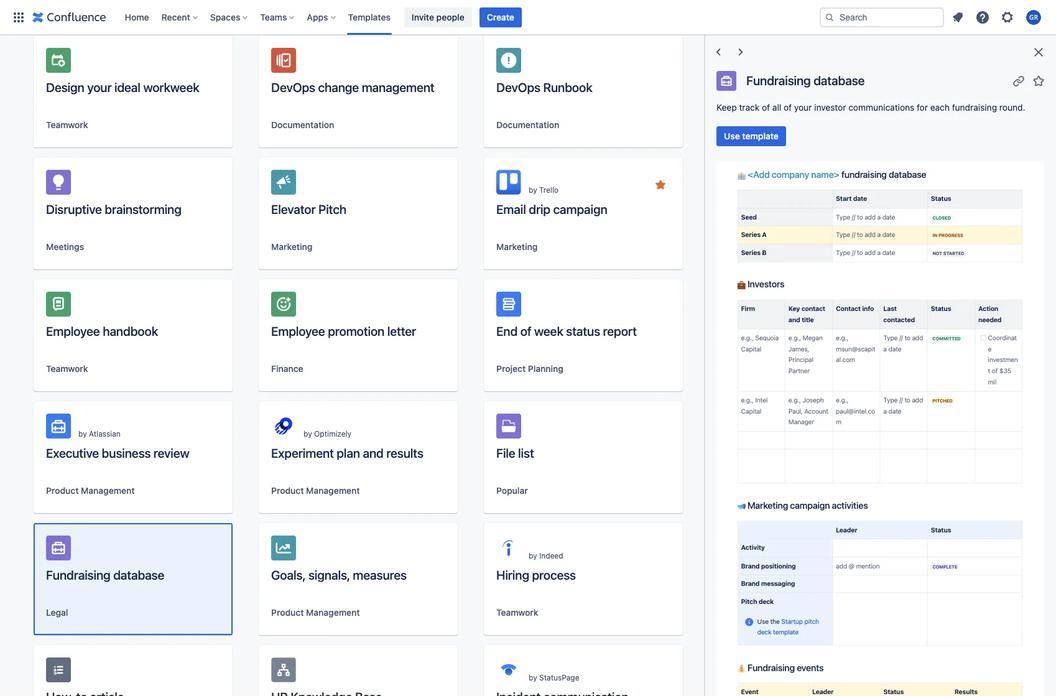 Task type: locate. For each thing, give the bounding box(es) containing it.
teamwork button down the employee handbook
[[46, 363, 88, 375]]

spaces button
[[206, 7, 253, 27]]

teamwork button for hiring
[[496, 607, 538, 619]]

2 documentation button from the left
[[496, 119, 559, 131]]

by for email
[[529, 185, 537, 195]]

marketing button down elevator
[[271, 241, 313, 253]]

project planning
[[496, 363, 564, 374]]

your left 'ideal'
[[87, 80, 112, 95]]

marketing button
[[271, 241, 313, 253], [496, 241, 538, 253]]

templates link
[[344, 7, 394, 27]]

2 documentation from the left
[[496, 119, 559, 130]]

employee
[[46, 324, 100, 338], [271, 324, 325, 338]]

ideal
[[114, 80, 140, 95]]

by for hiring
[[529, 551, 537, 560]]

your profile and preferences image
[[1026, 10, 1041, 25]]

product management
[[46, 485, 135, 496], [271, 485, 360, 496], [271, 607, 360, 618]]

confluence image
[[32, 10, 106, 25], [32, 10, 106, 25]]

0 horizontal spatial documentation
[[271, 119, 334, 130]]

marketing
[[271, 241, 313, 252], [496, 241, 538, 252]]

disruptive
[[46, 202, 102, 216]]

2 devops from the left
[[496, 80, 541, 95]]

management
[[362, 80, 435, 95]]

devops left change
[[271, 80, 315, 95]]

0 horizontal spatial documentation button
[[271, 119, 334, 131]]

1 horizontal spatial database
[[814, 73, 865, 87]]

track
[[739, 102, 760, 113]]

experiment
[[271, 446, 334, 460]]

product management down experiment
[[271, 485, 360, 496]]

documentation button down change
[[271, 119, 334, 131]]

teamwork down the hiring
[[496, 607, 538, 618]]

statuspage
[[539, 673, 579, 682]]

recent
[[161, 12, 190, 22]]

management
[[81, 485, 135, 496], [306, 485, 360, 496], [306, 607, 360, 618]]

teamwork for employee
[[46, 363, 88, 374]]

optimizely
[[314, 429, 352, 439]]

product management down executive
[[46, 485, 135, 496]]

1 horizontal spatial marketing button
[[496, 241, 538, 253]]

fundraising up legal
[[46, 568, 110, 582]]

2 vertical spatial teamwork button
[[496, 607, 538, 619]]

status
[[566, 324, 600, 338]]

0 vertical spatial teamwork
[[46, 119, 88, 130]]

product management down signals,
[[271, 607, 360, 618]]

1 horizontal spatial fundraising database
[[747, 73, 865, 87]]

home
[[125, 12, 149, 22]]

fundraising up all at the right
[[747, 73, 811, 87]]

1 employee from the left
[[46, 324, 100, 338]]

of
[[762, 102, 770, 113], [784, 102, 792, 113], [520, 324, 532, 338]]

investor
[[814, 102, 846, 113]]

2 vertical spatial teamwork
[[496, 607, 538, 618]]

1 vertical spatial teamwork
[[46, 363, 88, 374]]

0 vertical spatial teamwork button
[[46, 119, 88, 131]]

teamwork button
[[46, 119, 88, 131], [46, 363, 88, 375], [496, 607, 538, 619]]

templates
[[348, 12, 391, 22]]

1 documentation button from the left
[[271, 119, 334, 131]]

0 horizontal spatial marketing
[[271, 241, 313, 252]]

1 horizontal spatial fundraising
[[747, 73, 811, 87]]

promotion
[[328, 324, 385, 338]]

2 marketing button from the left
[[496, 241, 538, 253]]

use template
[[724, 131, 779, 141]]

people
[[436, 12, 465, 22]]

database
[[814, 73, 865, 87], [113, 568, 164, 582]]

documentation button
[[271, 119, 334, 131], [496, 119, 559, 131]]

design
[[46, 80, 84, 95]]

1 marketing from the left
[[271, 241, 313, 252]]

drip
[[529, 202, 550, 216]]

apps
[[307, 12, 328, 22]]

1 vertical spatial teamwork button
[[46, 363, 88, 375]]

employee up finance
[[271, 324, 325, 338]]

email
[[496, 202, 526, 216]]

documentation down change
[[271, 119, 334, 130]]

by left trello
[[529, 185, 537, 195]]

1 marketing button from the left
[[271, 241, 313, 253]]

teamwork button down the hiring
[[496, 607, 538, 619]]

product management for executive
[[46, 485, 135, 496]]

1 vertical spatial your
[[794, 102, 812, 113]]

marketing button down email
[[496, 241, 538, 253]]

documentation for change
[[271, 119, 334, 130]]

teamwork
[[46, 119, 88, 130], [46, 363, 88, 374], [496, 607, 538, 618]]

management down experiment plan and results at bottom left
[[306, 485, 360, 496]]

0 horizontal spatial database
[[113, 568, 164, 582]]

documentation
[[271, 119, 334, 130], [496, 119, 559, 130]]

star fundraising database image
[[1031, 73, 1046, 88]]

management down executive business review on the bottom left of the page
[[81, 485, 135, 496]]

management down signals,
[[306, 607, 360, 618]]

teamwork button for employee
[[46, 363, 88, 375]]

documentation button down "devops runbook"
[[496, 119, 559, 131]]

fundraising database
[[747, 73, 865, 87], [46, 568, 164, 582]]

teams
[[260, 12, 287, 22]]

product down executive
[[46, 485, 79, 496]]

and
[[363, 446, 384, 460]]

search image
[[825, 12, 835, 22]]

product management button
[[46, 485, 135, 497], [271, 485, 360, 497], [271, 607, 360, 619]]

marketing down email
[[496, 241, 538, 252]]

0 vertical spatial your
[[87, 80, 112, 95]]

of right all at the right
[[784, 102, 792, 113]]

0 horizontal spatial employee
[[46, 324, 100, 338]]

next template image
[[733, 45, 748, 60]]

fundraising database up legal
[[46, 568, 164, 582]]

2 marketing from the left
[[496, 241, 538, 252]]

1 horizontal spatial devops
[[496, 80, 541, 95]]

product management button down signals,
[[271, 607, 360, 619]]

executive
[[46, 446, 99, 460]]

devops change management
[[271, 80, 435, 95]]

fundraising database up investor
[[747, 73, 865, 87]]

letter
[[387, 324, 416, 338]]

1 horizontal spatial employee
[[271, 324, 325, 338]]

1 documentation from the left
[[271, 119, 334, 130]]

devops
[[271, 80, 315, 95], [496, 80, 541, 95]]

product down the goals,
[[271, 607, 304, 618]]

design your ideal workweek
[[46, 80, 199, 95]]

1 devops from the left
[[271, 80, 315, 95]]

1 vertical spatial fundraising database
[[46, 568, 164, 582]]

0 vertical spatial fundraising
[[747, 73, 811, 87]]

teamwork button for design
[[46, 119, 88, 131]]

documentation down "devops runbook"
[[496, 119, 559, 130]]

marketing for elevator
[[271, 241, 313, 252]]

1 horizontal spatial marketing
[[496, 241, 538, 252]]

by left indeed at the right bottom
[[529, 551, 537, 560]]

1 horizontal spatial documentation button
[[496, 119, 559, 131]]

by optimizely
[[304, 429, 352, 439]]

handbook
[[103, 324, 158, 338]]

product for goals, signals, measures
[[271, 607, 304, 618]]

report
[[603, 324, 637, 338]]

0 horizontal spatial fundraising database
[[46, 568, 164, 582]]

marketing down elevator
[[271, 241, 313, 252]]

by up executive
[[78, 429, 87, 439]]

employee left handbook
[[46, 324, 100, 338]]

0 vertical spatial database
[[814, 73, 865, 87]]

management for plan
[[306, 485, 360, 496]]

0 horizontal spatial devops
[[271, 80, 315, 95]]

product management button for goals,
[[271, 607, 360, 619]]

previous template image
[[711, 45, 726, 60]]

banner
[[0, 0, 1056, 35]]

teamwork down design
[[46, 119, 88, 130]]

of right end
[[520, 324, 532, 338]]

file
[[496, 446, 515, 460]]

by left "statuspage"
[[529, 673, 537, 682]]

1 horizontal spatial documentation
[[496, 119, 559, 130]]

devops left runbook
[[496, 80, 541, 95]]

by up experiment
[[304, 429, 312, 439]]

employee promotion letter
[[271, 324, 416, 338]]

2 employee from the left
[[271, 324, 325, 338]]

unstar email drip campaign image
[[653, 177, 668, 192]]

0 horizontal spatial your
[[87, 80, 112, 95]]

0 horizontal spatial marketing button
[[271, 241, 313, 253]]

for
[[917, 102, 928, 113]]

meetings button
[[46, 241, 84, 253]]

results
[[386, 446, 424, 460]]

teamwork down the employee handbook
[[46, 363, 88, 374]]

create link
[[479, 7, 522, 27]]

template
[[742, 131, 779, 141]]

by for experiment
[[304, 429, 312, 439]]

recent button
[[158, 7, 203, 27]]

of left all at the right
[[762, 102, 770, 113]]

teamwork button down design
[[46, 119, 88, 131]]

product management button down experiment
[[271, 485, 360, 497]]

product down experiment
[[271, 485, 304, 496]]

your right all at the right
[[794, 102, 812, 113]]

product management button down executive
[[46, 485, 135, 497]]

0 horizontal spatial of
[[520, 324, 532, 338]]

1 vertical spatial fundraising
[[46, 568, 110, 582]]



Task type: vqa. For each thing, say whether or not it's contained in the screenshot.


Task type: describe. For each thing, give the bounding box(es) containing it.
0 vertical spatial fundraising database
[[747, 73, 865, 87]]

goals, signals, measures
[[271, 568, 407, 582]]

brainstorming
[[105, 202, 181, 216]]

communications
[[849, 102, 915, 113]]

Search field
[[820, 7, 944, 27]]

2 horizontal spatial of
[[784, 102, 792, 113]]

each
[[930, 102, 950, 113]]

product management button for executive
[[46, 485, 135, 497]]

devops for devops runbook
[[496, 80, 541, 95]]

close image
[[1031, 45, 1046, 60]]

hiring
[[496, 568, 529, 582]]

home link
[[121, 7, 153, 27]]

by trello
[[529, 185, 559, 195]]

keep
[[717, 102, 737, 113]]

by for executive
[[78, 429, 87, 439]]

share link image
[[1011, 73, 1026, 88]]

employee for employee promotion letter
[[271, 324, 325, 338]]

experiment plan and results
[[271, 446, 424, 460]]

by statuspage
[[529, 673, 579, 682]]

banner containing home
[[0, 0, 1056, 35]]

planning
[[528, 363, 564, 374]]

product management button for experiment
[[271, 485, 360, 497]]

measures
[[353, 568, 407, 582]]

documentation button for runbook
[[496, 119, 559, 131]]

goals,
[[271, 568, 306, 582]]

marketing for email
[[496, 241, 538, 252]]

popular button
[[496, 485, 528, 497]]

end of week status report
[[496, 324, 637, 338]]

atlassian
[[89, 429, 121, 439]]

project planning button
[[496, 363, 564, 375]]

plan
[[337, 446, 360, 460]]

by statuspage button
[[484, 645, 683, 696]]

help icon image
[[975, 10, 990, 25]]

meetings
[[46, 241, 84, 252]]

0 horizontal spatial fundraising
[[46, 568, 110, 582]]

apps button
[[303, 7, 341, 27]]

elevator pitch
[[271, 202, 346, 216]]

elevator
[[271, 202, 316, 216]]

invite people
[[412, 12, 465, 22]]

devops for devops change management
[[271, 80, 315, 95]]

round.
[[1000, 102, 1025, 113]]

invite people button
[[404, 7, 472, 27]]

product management for experiment
[[271, 485, 360, 496]]

indeed
[[539, 551, 563, 560]]

teamwork for hiring
[[496, 607, 538, 618]]

by inside button
[[529, 673, 537, 682]]

finance
[[271, 363, 303, 374]]

invite
[[412, 12, 434, 22]]

project
[[496, 363, 526, 374]]

use template button
[[717, 126, 786, 146]]

1 vertical spatial database
[[113, 568, 164, 582]]

executive business review
[[46, 446, 189, 460]]

all
[[773, 102, 781, 113]]

teamwork for design
[[46, 119, 88, 130]]

campaign
[[553, 202, 607, 216]]

settings icon image
[[1000, 10, 1015, 25]]

process
[[532, 568, 576, 582]]

documentation button for change
[[271, 119, 334, 131]]

fundraising
[[952, 102, 997, 113]]

business
[[102, 446, 151, 460]]

spaces
[[210, 12, 240, 22]]

appswitcher icon image
[[11, 10, 26, 25]]

global element
[[7, 0, 817, 35]]

workweek
[[143, 80, 199, 95]]

signals,
[[308, 568, 350, 582]]

list
[[518, 446, 534, 460]]

pitch
[[319, 202, 346, 216]]

by indeed
[[529, 551, 563, 560]]

legal
[[46, 607, 68, 618]]

product management for goals,
[[271, 607, 360, 618]]

legal button
[[46, 607, 68, 619]]

create
[[487, 12, 514, 22]]

management for signals,
[[306, 607, 360, 618]]

employee for employee handbook
[[46, 324, 100, 338]]

disruptive brainstorming
[[46, 202, 181, 216]]

product for experiment plan and results
[[271, 485, 304, 496]]

runbook
[[543, 80, 593, 95]]

week
[[534, 324, 563, 338]]

keep track of all of your investor communications for each fundraising round.
[[717, 102, 1025, 113]]

email drip campaign
[[496, 202, 607, 216]]

by atlassian
[[78, 429, 121, 439]]

review
[[154, 446, 189, 460]]

1 horizontal spatial of
[[762, 102, 770, 113]]

end
[[496, 324, 518, 338]]

popular
[[496, 485, 528, 496]]

teams button
[[257, 7, 299, 27]]

notification icon image
[[951, 10, 965, 25]]

product for executive business review
[[46, 485, 79, 496]]

documentation for runbook
[[496, 119, 559, 130]]

hiring process
[[496, 568, 576, 582]]

employee handbook
[[46, 324, 158, 338]]

1 horizontal spatial your
[[794, 102, 812, 113]]

finance button
[[271, 363, 303, 375]]

file list
[[496, 446, 534, 460]]

trello
[[539, 185, 559, 195]]

devops runbook
[[496, 80, 593, 95]]

management for business
[[81, 485, 135, 496]]

change
[[318, 80, 359, 95]]

marketing button for elevator
[[271, 241, 313, 253]]

marketing button for email
[[496, 241, 538, 253]]

use
[[724, 131, 740, 141]]



